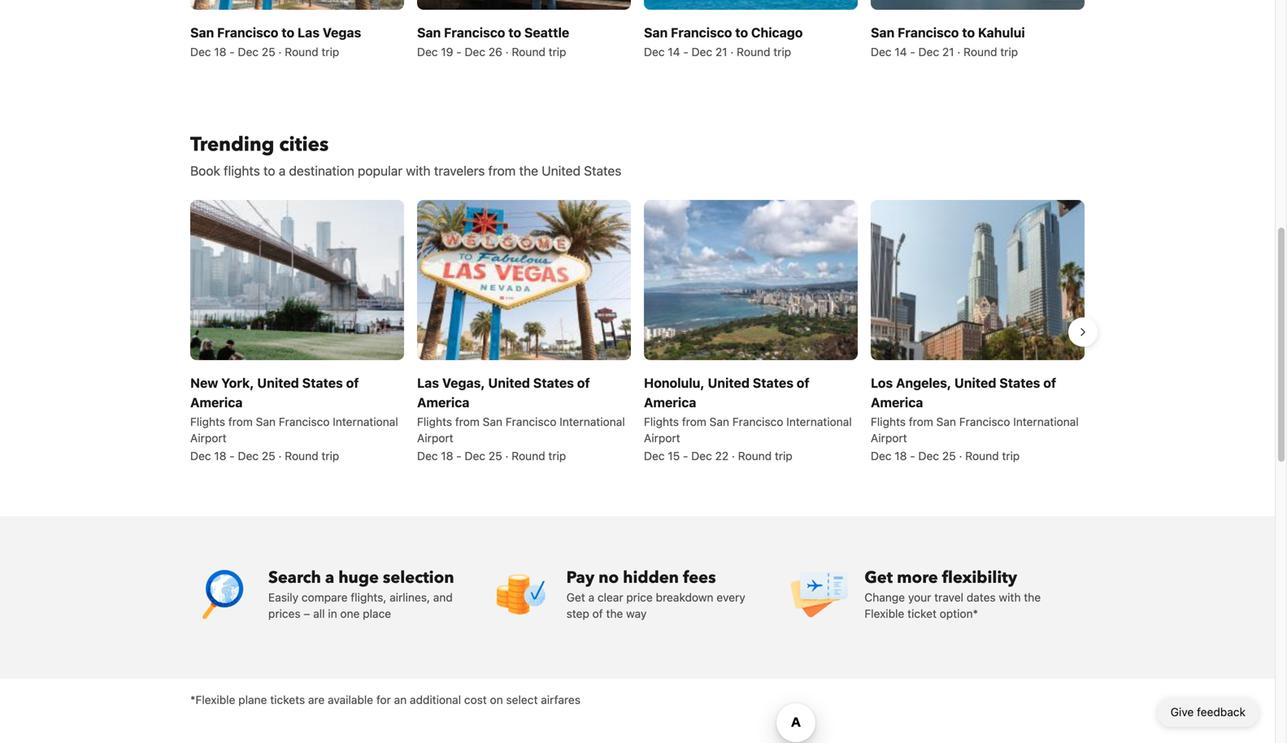 Task type: locate. For each thing, give the bounding box(es) containing it.
4 international from the left
[[1014, 415, 1079, 429]]

21 inside san francisco to chicago dec 14 - dec 21 · round trip
[[716, 45, 728, 58]]

states inside los angeles, united states of america flights from san francisco international airport dec 18 - dec 25 · round trip
[[1000, 375, 1041, 391]]

· inside los angeles, united states of america flights from san francisco international airport dec 18 - dec 25 · round trip
[[959, 449, 963, 463]]

to inside san francisco to chicago dec 14 - dec 21 · round trip
[[736, 25, 748, 40]]

give feedback button
[[1158, 698, 1259, 727]]

to for kahului
[[963, 25, 975, 40]]

seattle
[[525, 25, 570, 40]]

18 inside las vegas, united states of america flights from san francisco international airport dec 18 - dec 25 · round trip
[[441, 449, 454, 463]]

from inside las vegas, united states of america flights from san francisco international airport dec 18 - dec 25 · round trip
[[455, 415, 480, 429]]

america inside las vegas, united states of america flights from san francisco international airport dec 18 - dec 25 · round trip
[[417, 395, 470, 410]]

united inside los angeles, united states of america flights from san francisco international airport dec 18 - dec 25 · round trip
[[955, 375, 997, 391]]

25
[[262, 45, 275, 58], [262, 449, 275, 463], [489, 449, 502, 463], [943, 449, 956, 463]]

1 horizontal spatial the
[[606, 607, 623, 621]]

international
[[333, 415, 398, 429], [560, 415, 625, 429], [787, 415, 852, 429], [1014, 415, 1079, 429]]

round inside las vegas, united states of america flights from san francisco international airport dec 18 - dec 25 · round trip
[[512, 449, 546, 463]]

united for new york, united states of america
[[257, 375, 299, 391]]

3 flights from the left
[[644, 415, 679, 429]]

change
[[865, 591, 906, 604]]

airport down new
[[190, 432, 227, 445]]

cities
[[279, 131, 329, 158]]

0 vertical spatial with
[[406, 163, 431, 178]]

flights down los
[[871, 415, 906, 429]]

21
[[716, 45, 728, 58], [943, 45, 955, 58]]

25 for new york, united states of america
[[262, 449, 275, 463]]

option*
[[940, 607, 979, 621]]

the
[[519, 163, 538, 178], [1024, 591, 1041, 604], [606, 607, 623, 621]]

2 america from the left
[[417, 395, 470, 410]]

give feedback
[[1171, 706, 1246, 719]]

- inside san francisco to kahului dec 14 - dec 21 · round trip
[[911, 45, 916, 58]]

airport for los angeles, united states of america
[[871, 432, 908, 445]]

get up change
[[865, 567, 893, 589]]

an
[[394, 694, 407, 707]]

airlines,
[[390, 591, 430, 604]]

- inside new york, united states of america flights from san francisco international airport dec 18 - dec 25 · round trip
[[230, 449, 235, 463]]

with
[[406, 163, 431, 178], [999, 591, 1021, 604]]

airport inside los angeles, united states of america flights from san francisco international airport dec 18 - dec 25 · round trip
[[871, 432, 908, 445]]

francisco inside las vegas, united states of america flights from san francisco international airport dec 18 - dec 25 · round trip
[[506, 415, 557, 429]]

0 horizontal spatial las
[[298, 25, 320, 40]]

2 vertical spatial the
[[606, 607, 623, 621]]

to left kahului
[[963, 25, 975, 40]]

0 horizontal spatial 21
[[716, 45, 728, 58]]

united inside 'honolulu, united states of america flights from san francisco international airport dec 15 - dec 22 · round trip'
[[708, 375, 750, 391]]

- inside san francisco to seattle dec 19 - dec 26 · round trip
[[457, 45, 462, 58]]

from for new york, united states of america
[[228, 415, 253, 429]]

1 vertical spatial a
[[325, 567, 335, 589]]

international inside los angeles, united states of america flights from san francisco international airport dec 18 - dec 25 · round trip
[[1014, 415, 1079, 429]]

to
[[282, 25, 295, 40], [509, 25, 522, 40], [736, 25, 748, 40], [963, 25, 975, 40], [264, 163, 275, 178]]

from down the "angeles,"
[[909, 415, 934, 429]]

- inside san francisco to chicago dec 14 - dec 21 · round trip
[[684, 45, 689, 58]]

honolulu,
[[644, 375, 705, 391]]

flights for las vegas, united states of america
[[417, 415, 452, 429]]

from inside trending cities book flights to a destination popular with travelers from the united states
[[489, 163, 516, 178]]

america
[[190, 395, 243, 410], [417, 395, 470, 410], [644, 395, 697, 410], [871, 395, 924, 410]]

flexibility
[[943, 567, 1018, 589]]

states inside 'honolulu, united states of america flights from san francisco international airport dec 15 - dec 22 · round trip'
[[753, 375, 794, 391]]

international for las vegas, united states of america
[[560, 415, 625, 429]]

· inside new york, united states of america flights from san francisco international airport dec 18 - dec 25 · round trip
[[279, 449, 282, 463]]

international inside las vegas, united states of america flights from san francisco international airport dec 18 - dec 25 · round trip
[[560, 415, 625, 429]]

san inside las vegas, united states of america flights from san francisco international airport dec 18 - dec 25 · round trip
[[483, 415, 503, 429]]

united inside new york, united states of america flights from san francisco international airport dec 18 - dec 25 · round trip
[[257, 375, 299, 391]]

america down vegas,
[[417, 395, 470, 410]]

0 vertical spatial a
[[279, 163, 286, 178]]

to for seattle
[[509, 25, 522, 40]]

to left chicago at the top of the page
[[736, 25, 748, 40]]

· inside 'honolulu, united states of america flights from san francisco international airport dec 15 - dec 22 · round trip'
[[732, 449, 735, 463]]

2 vertical spatial a
[[589, 591, 595, 604]]

18 for new york, united states of america
[[214, 449, 227, 463]]

flights down new
[[190, 415, 225, 429]]

to for las
[[282, 25, 295, 40]]

of
[[346, 375, 359, 391], [577, 375, 590, 391], [797, 375, 810, 391], [1044, 375, 1057, 391], [593, 607, 603, 621]]

1 america from the left
[[190, 395, 243, 410]]

round inside los angeles, united states of america flights from san francisco international airport dec 18 - dec 25 · round trip
[[966, 449, 999, 463]]

book
[[190, 163, 220, 178]]

step
[[567, 607, 590, 621]]

from for los angeles, united states of america
[[909, 415, 934, 429]]

the right dates
[[1024, 591, 1041, 604]]

las left vegas,
[[417, 375, 439, 391]]

from down honolulu, on the bottom right of page
[[682, 415, 707, 429]]

vegas
[[323, 25, 361, 40]]

for
[[377, 694, 391, 707]]

get
[[865, 567, 893, 589], [567, 591, 586, 604]]

a up compare
[[325, 567, 335, 589]]

plane
[[239, 694, 267, 707]]

1 21 from the left
[[716, 45, 728, 58]]

pay no hidden fees get a clear price breakdown every step of the way
[[567, 567, 746, 621]]

from inside 'honolulu, united states of america flights from san francisco international airport dec 15 - dec 22 · round trip'
[[682, 415, 707, 429]]

flights
[[190, 415, 225, 429], [417, 415, 452, 429], [644, 415, 679, 429], [871, 415, 906, 429]]

san
[[190, 25, 214, 40], [417, 25, 441, 40], [644, 25, 668, 40], [871, 25, 895, 40], [256, 415, 276, 429], [483, 415, 503, 429], [710, 415, 730, 429], [937, 415, 957, 429]]

breakdown
[[656, 591, 714, 604]]

· inside san francisco to chicago dec 14 - dec 21 · round trip
[[731, 45, 734, 58]]

flights up the 15
[[644, 415, 679, 429]]

states for new york, united states of america
[[302, 375, 343, 391]]

of for las vegas, united states of america
[[577, 375, 590, 391]]

1 international from the left
[[333, 415, 398, 429]]

18 inside los angeles, united states of america flights from san francisco international airport dec 18 - dec 25 · round trip
[[895, 449, 907, 463]]

0 vertical spatial get
[[865, 567, 893, 589]]

francisco inside new york, united states of america flights from san francisco international airport dec 18 - dec 25 · round trip
[[279, 415, 330, 429]]

airport for new york, united states of america
[[190, 432, 227, 445]]

the down clear
[[606, 607, 623, 621]]

united for los angeles, united states of america
[[955, 375, 997, 391]]

4 airport from the left
[[871, 432, 908, 445]]

francisco
[[217, 25, 279, 40], [444, 25, 506, 40], [671, 25, 733, 40], [898, 25, 959, 40], [279, 415, 330, 429], [506, 415, 557, 429], [733, 415, 784, 429], [960, 415, 1011, 429]]

18 inside new york, united states of america flights from san francisco international airport dec 18 - dec 25 · round trip
[[214, 449, 227, 463]]

trip
[[322, 45, 339, 58], [549, 45, 567, 58], [774, 45, 792, 58], [1001, 45, 1019, 58], [322, 449, 339, 463], [549, 449, 566, 463], [775, 449, 793, 463], [1003, 449, 1020, 463]]

flights inside los angeles, united states of america flights from san francisco international airport dec 18 - dec 25 · round trip
[[871, 415, 906, 429]]

2 14 from the left
[[895, 45, 907, 58]]

feedback
[[1198, 706, 1246, 719]]

trip inside las vegas, united states of america flights from san francisco international airport dec 18 - dec 25 · round trip
[[549, 449, 566, 463]]

2 21 from the left
[[943, 45, 955, 58]]

to left seattle
[[509, 25, 522, 40]]

states for los angeles, united states of america
[[1000, 375, 1041, 391]]

united
[[542, 163, 581, 178], [257, 375, 299, 391], [488, 375, 530, 391], [708, 375, 750, 391], [955, 375, 997, 391]]

round inside 'honolulu, united states of america flights from san francisco international airport dec 15 - dec 22 · round trip'
[[738, 449, 772, 463]]

14 inside san francisco to kahului dec 14 - dec 21 · round trip
[[895, 45, 907, 58]]

· inside las vegas, united states of america flights from san francisco international airport dec 18 - dec 25 · round trip
[[506, 449, 509, 463]]

las
[[298, 25, 320, 40], [417, 375, 439, 391]]

2 airport from the left
[[417, 432, 454, 445]]

·
[[279, 45, 282, 58], [506, 45, 509, 58], [731, 45, 734, 58], [958, 45, 961, 58], [279, 449, 282, 463], [506, 449, 509, 463], [732, 449, 735, 463], [959, 449, 963, 463]]

1 vertical spatial with
[[999, 591, 1021, 604]]

0 vertical spatial las
[[298, 25, 320, 40]]

get inside pay no hidden fees get a clear price breakdown every step of the way
[[567, 591, 586, 604]]

a down cities
[[279, 163, 286, 178]]

25 inside los angeles, united states of america flights from san francisco international airport dec 18 - dec 25 · round trip
[[943, 449, 956, 463]]

america inside new york, united states of america flights from san francisco international airport dec 18 - dec 25 · round trip
[[190, 395, 243, 410]]

states for las vegas, united states of america
[[533, 375, 574, 391]]

trip inside 'honolulu, united states of america flights from san francisco international airport dec 15 - dec 22 · round trip'
[[775, 449, 793, 463]]

0 horizontal spatial with
[[406, 163, 431, 178]]

1 14 from the left
[[668, 45, 681, 58]]

flights inside 'honolulu, united states of america flights from san francisco international airport dec 15 - dec 22 · round trip'
[[644, 415, 679, 429]]

get up step at the bottom of page
[[567, 591, 586, 604]]

airport down los
[[871, 432, 908, 445]]

from down "york," at left
[[228, 415, 253, 429]]

select
[[506, 694, 538, 707]]

states
[[584, 163, 622, 178], [302, 375, 343, 391], [533, 375, 574, 391], [753, 375, 794, 391], [1000, 375, 1041, 391]]

1 horizontal spatial a
[[325, 567, 335, 589]]

america inside los angeles, united states of america flights from san francisco international airport dec 18 - dec 25 · round trip
[[871, 395, 924, 410]]

a inside search a huge selection easily compare flights, airlines, and prices – all in one place
[[325, 567, 335, 589]]

of inside new york, united states of america flights from san francisco international airport dec 18 - dec 25 · round trip
[[346, 375, 359, 391]]

states inside new york, united states of america flights from san francisco international airport dec 18 - dec 25 · round trip
[[302, 375, 343, 391]]

francisco inside san francisco to las vegas dec 18 - dec 25 · round trip
[[217, 25, 279, 40]]

honolulu, united states of america flights from san francisco international airport dec 15 - dec 22 · round trip
[[644, 375, 852, 463]]

from down vegas,
[[455, 415, 480, 429]]

14 for san francisco to chicago
[[668, 45, 681, 58]]

to inside san francisco to seattle dec 19 - dec 26 · round trip
[[509, 25, 522, 40]]

of inside las vegas, united states of america flights from san francisco international airport dec 18 - dec 25 · round trip
[[577, 375, 590, 391]]

trip inside san francisco to chicago dec 14 - dec 21 · round trip
[[774, 45, 792, 58]]

flights
[[224, 163, 260, 178]]

2 horizontal spatial the
[[1024, 591, 1041, 604]]

- inside las vegas, united states of america flights from san francisco international airport dec 18 - dec 25 · round trip
[[457, 449, 462, 463]]

0 vertical spatial the
[[519, 163, 538, 178]]

0 horizontal spatial the
[[519, 163, 538, 178]]

flights inside new york, united states of america flights from san francisco international airport dec 18 - dec 25 · round trip
[[190, 415, 225, 429]]

18 for las vegas, united states of america
[[441, 449, 454, 463]]

international inside new york, united states of america flights from san francisco international airport dec 18 - dec 25 · round trip
[[333, 415, 398, 429]]

3 international from the left
[[787, 415, 852, 429]]

4 flights from the left
[[871, 415, 906, 429]]

international for los angeles, united states of america
[[1014, 415, 1079, 429]]

los angeles, united states of america image
[[871, 200, 1085, 360]]

airport up the 15
[[644, 432, 681, 445]]

las left vegas
[[298, 25, 320, 40]]

vegas,
[[442, 375, 485, 391]]

a inside trending cities book flights to a destination popular with travelers from the united states
[[279, 163, 286, 178]]

airport inside new york, united states of america flights from san francisco international airport dec 18 - dec 25 · round trip
[[190, 432, 227, 445]]

las vegas, united states of america image
[[417, 200, 631, 360]]

22
[[716, 449, 729, 463]]

price
[[627, 591, 653, 604]]

1 horizontal spatial 21
[[943, 45, 955, 58]]

1 vertical spatial las
[[417, 375, 439, 391]]

a left clear
[[589, 591, 595, 604]]

travel
[[935, 591, 964, 604]]

with right dates
[[999, 591, 1021, 604]]

new york, united states of america flights from san francisco international airport dec 18 - dec 25 · round trip
[[190, 375, 398, 463]]

prices
[[268, 607, 301, 621]]

3 america from the left
[[644, 395, 697, 410]]

2 horizontal spatial a
[[589, 591, 595, 604]]

a inside pay no hidden fees get a clear price breakdown every step of the way
[[589, 591, 595, 604]]

san francisco to kahului dec 14 - dec 21 · round trip
[[871, 25, 1026, 58]]

3 airport from the left
[[644, 432, 681, 445]]

flights down vegas,
[[417, 415, 452, 429]]

states inside las vegas, united states of america flights from san francisco international airport dec 18 - dec 25 · round trip
[[533, 375, 574, 391]]

francisco inside los angeles, united states of america flights from san francisco international airport dec 18 - dec 25 · round trip
[[960, 415, 1011, 429]]

the inside the get more flexibility change your travel dates with the flexible ticket option*
[[1024, 591, 1041, 604]]

region
[[177, 193, 1098, 471]]

1 vertical spatial get
[[567, 591, 586, 604]]

round
[[285, 45, 319, 58], [512, 45, 546, 58], [737, 45, 771, 58], [964, 45, 998, 58], [285, 449, 319, 463], [512, 449, 546, 463], [738, 449, 772, 463], [966, 449, 999, 463]]

to right flights
[[264, 163, 275, 178]]

2 flights from the left
[[417, 415, 452, 429]]

25 inside new york, united states of america flights from san francisco international airport dec 18 - dec 25 · round trip
[[262, 449, 275, 463]]

united inside las vegas, united states of america flights from san francisco international airport dec 18 - dec 25 · round trip
[[488, 375, 530, 391]]

1 horizontal spatial get
[[865, 567, 893, 589]]

huge
[[339, 567, 379, 589]]

round inside san francisco to chicago dec 14 - dec 21 · round trip
[[737, 45, 771, 58]]

to left vegas
[[282, 25, 295, 40]]

from inside new york, united states of america flights from san francisco international airport dec 18 - dec 25 · round trip
[[228, 415, 253, 429]]

san inside san francisco to kahului dec 14 - dec 21 · round trip
[[871, 25, 895, 40]]

round inside san francisco to seattle dec 19 - dec 26 · round trip
[[512, 45, 546, 58]]

0 horizontal spatial 14
[[668, 45, 681, 58]]

one
[[340, 607, 360, 621]]

international inside 'honolulu, united states of america flights from san francisco international airport dec 15 - dec 22 · round trip'
[[787, 415, 852, 429]]

the inside trending cities book flights to a destination popular with travelers from the united states
[[519, 163, 538, 178]]

0 horizontal spatial a
[[279, 163, 286, 178]]

1 horizontal spatial with
[[999, 591, 1021, 604]]

1 flights from the left
[[190, 415, 225, 429]]

flights inside las vegas, united states of america flights from san francisco international airport dec 18 - dec 25 · round trip
[[417, 415, 452, 429]]

1 horizontal spatial las
[[417, 375, 439, 391]]

21 for chicago
[[716, 45, 728, 58]]

0 horizontal spatial get
[[567, 591, 586, 604]]

19
[[441, 45, 453, 58]]

popular
[[358, 163, 403, 178]]

airport down vegas,
[[417, 432, 454, 445]]

las inside san francisco to las vegas dec 18 - dec 25 · round trip
[[298, 25, 320, 40]]

· inside san francisco to kahului dec 14 - dec 21 · round trip
[[958, 45, 961, 58]]

the right travelers
[[519, 163, 538, 178]]

-
[[230, 45, 235, 58], [457, 45, 462, 58], [684, 45, 689, 58], [911, 45, 916, 58], [230, 449, 235, 463], [457, 449, 462, 463], [683, 449, 689, 463], [911, 449, 916, 463]]

airport for las vegas, united states of america
[[417, 432, 454, 445]]

1 airport from the left
[[190, 432, 227, 445]]

america down honolulu, on the bottom right of page
[[644, 395, 697, 410]]

1 vertical spatial the
[[1024, 591, 1041, 604]]

25 for las vegas, united states of america
[[489, 449, 502, 463]]

of for los angeles, united states of america
[[1044, 375, 1057, 391]]

from
[[489, 163, 516, 178], [228, 415, 253, 429], [455, 415, 480, 429], [682, 415, 707, 429], [909, 415, 934, 429]]

flights for los angeles, united states of america
[[871, 415, 906, 429]]

4 america from the left
[[871, 395, 924, 410]]

14
[[668, 45, 681, 58], [895, 45, 907, 58]]

a
[[279, 163, 286, 178], [325, 567, 335, 589], [589, 591, 595, 604]]

with right popular
[[406, 163, 431, 178]]

san inside san francisco to seattle dec 19 - dec 26 · round trip
[[417, 25, 441, 40]]

no
[[599, 567, 619, 589]]

search a huge selection easily compare flights, airlines, and prices – all in one place
[[268, 567, 454, 621]]

trending
[[190, 131, 274, 158]]

to for chicago
[[736, 25, 748, 40]]

america down los
[[871, 395, 924, 410]]

2 international from the left
[[560, 415, 625, 429]]

14 inside san francisco to chicago dec 14 - dec 21 · round trip
[[668, 45, 681, 58]]

from inside los angeles, united states of america flights from san francisco international airport dec 18 - dec 25 · round trip
[[909, 415, 934, 429]]

1 horizontal spatial 14
[[895, 45, 907, 58]]

airport
[[190, 432, 227, 445], [417, 432, 454, 445], [644, 432, 681, 445], [871, 432, 908, 445]]

america for las
[[417, 395, 470, 410]]

america down new
[[190, 395, 243, 410]]

21 inside san francisco to kahului dec 14 - dec 21 · round trip
[[943, 45, 955, 58]]

from right travelers
[[489, 163, 516, 178]]

to inside san francisco to kahului dec 14 - dec 21 · round trip
[[963, 25, 975, 40]]



Task type: describe. For each thing, give the bounding box(es) containing it.
give
[[1171, 706, 1194, 719]]

18 for los angeles, united states of america
[[895, 449, 907, 463]]

america for los
[[871, 395, 924, 410]]

of inside pay no hidden fees get a clear price breakdown every step of the way
[[593, 607, 603, 621]]

flights,
[[351, 591, 387, 604]]

francisco inside san francisco to chicago dec 14 - dec 21 · round trip
[[671, 25, 733, 40]]

selection
[[383, 567, 454, 589]]

trip inside new york, united states of america flights from san francisco international airport dec 18 - dec 25 · round trip
[[322, 449, 339, 463]]

additional
[[410, 694, 461, 707]]

ticket
[[908, 607, 937, 621]]

honolulu, united states of america image
[[644, 200, 858, 360]]

san inside san francisco to las vegas dec 18 - dec 25 · round trip
[[190, 25, 214, 40]]

in
[[328, 607, 337, 621]]

states inside trending cities book flights to a destination popular with travelers from the united states
[[584, 163, 622, 178]]

francisco inside 'honolulu, united states of america flights from san francisco international airport dec 15 - dec 22 · round trip'
[[733, 415, 784, 429]]

travelers
[[434, 163, 485, 178]]

round inside san francisco to kahului dec 14 - dec 21 · round trip
[[964, 45, 998, 58]]

26
[[489, 45, 503, 58]]

· inside san francisco to seattle dec 19 - dec 26 · round trip
[[506, 45, 509, 58]]

las vegas, united states of america flights from san francisco international airport dec 18 - dec 25 · round trip
[[417, 375, 625, 463]]

- inside san francisco to las vegas dec 18 - dec 25 · round trip
[[230, 45, 235, 58]]

21 for kahului
[[943, 45, 955, 58]]

your
[[909, 591, 932, 604]]

place
[[363, 607, 391, 621]]

america for new
[[190, 395, 243, 410]]

san francisco to las vegas dec 18 - dec 25 · round trip
[[190, 25, 361, 58]]

round inside new york, united states of america flights from san francisco international airport dec 18 - dec 25 · round trip
[[285, 449, 319, 463]]

are
[[308, 694, 325, 707]]

the inside pay no hidden fees get a clear price breakdown every step of the way
[[606, 607, 623, 621]]

trip inside san francisco to kahului dec 14 - dec 21 · round trip
[[1001, 45, 1019, 58]]

available
[[328, 694, 373, 707]]

san francisco to seattle dec 19 - dec 26 · round trip
[[417, 25, 570, 58]]

trip inside san francisco to seattle dec 19 - dec 26 · round trip
[[549, 45, 567, 58]]

america inside 'honolulu, united states of america flights from san francisco international airport dec 15 - dec 22 · round trip'
[[644, 395, 697, 410]]

25 inside san francisco to las vegas dec 18 - dec 25 · round trip
[[262, 45, 275, 58]]

airfares
[[541, 694, 581, 707]]

- inside los angeles, united states of america flights from san francisco international airport dec 18 - dec 25 · round trip
[[911, 449, 916, 463]]

fees
[[683, 567, 716, 589]]

san francisco to chicago dec 14 - dec 21 · round trip
[[644, 25, 803, 58]]

on
[[490, 694, 503, 707]]

francisco inside san francisco to seattle dec 19 - dec 26 · round trip
[[444, 25, 506, 40]]

search
[[268, 567, 321, 589]]

18 inside san francisco to las vegas dec 18 - dec 25 · round trip
[[214, 45, 227, 58]]

united for las vegas, united states of america
[[488, 375, 530, 391]]

every
[[717, 591, 746, 604]]

new
[[190, 375, 218, 391]]

with inside trending cities book flights to a destination popular with travelers from the united states
[[406, 163, 431, 178]]

los angeles, united states of america flights from san francisco international airport dec 18 - dec 25 · round trip
[[871, 375, 1079, 463]]

new york, united states of america image
[[190, 200, 404, 360]]

get more flexibility change your travel dates with the flexible ticket option*
[[865, 567, 1041, 621]]

*flexible
[[190, 694, 235, 707]]

pay
[[567, 567, 595, 589]]

15
[[668, 449, 680, 463]]

compare
[[302, 591, 348, 604]]

–
[[304, 607, 310, 621]]

· inside san francisco to las vegas dec 18 - dec 25 · round trip
[[279, 45, 282, 58]]

destination
[[289, 163, 354, 178]]

trip inside los angeles, united states of america flights from san francisco international airport dec 18 - dec 25 · round trip
[[1003, 449, 1020, 463]]

chicago
[[752, 25, 803, 40]]

get inside the get more flexibility change your travel dates with the flexible ticket option*
[[865, 567, 893, 589]]

from for las vegas, united states of america
[[455, 415, 480, 429]]

san inside san francisco to chicago dec 14 - dec 21 · round trip
[[644, 25, 668, 40]]

tickets
[[270, 694, 305, 707]]

flexible
[[865, 607, 905, 621]]

clear
[[598, 591, 624, 604]]

*flexible plane tickets are available for an additional cost on select airfares
[[190, 694, 581, 707]]

dates
[[967, 591, 996, 604]]

region containing new york, united states of america
[[177, 193, 1098, 471]]

a for trending
[[279, 163, 286, 178]]

francisco inside san francisco to kahului dec 14 - dec 21 · round trip
[[898, 25, 959, 40]]

york,
[[221, 375, 254, 391]]

airport inside 'honolulu, united states of america flights from san francisco international airport dec 15 - dec 22 · round trip'
[[644, 432, 681, 445]]

and
[[433, 591, 453, 604]]

hidden
[[623, 567, 679, 589]]

25 for los angeles, united states of america
[[943, 449, 956, 463]]

san inside 'honolulu, united states of america flights from san francisco international airport dec 15 - dec 22 · round trip'
[[710, 415, 730, 429]]

- inside 'honolulu, united states of america flights from san francisco international airport dec 15 - dec 22 · round trip'
[[683, 449, 689, 463]]

a for pay
[[589, 591, 595, 604]]

trending cities book flights to a destination popular with travelers from the united states
[[190, 131, 622, 178]]

san inside new york, united states of america flights from san francisco international airport dec 18 - dec 25 · round trip
[[256, 415, 276, 429]]

with inside the get more flexibility change your travel dates with the flexible ticket option*
[[999, 591, 1021, 604]]

international for new york, united states of america
[[333, 415, 398, 429]]

las inside las vegas, united states of america flights from san francisco international airport dec 18 - dec 25 · round trip
[[417, 375, 439, 391]]

trip inside san francisco to las vegas dec 18 - dec 25 · round trip
[[322, 45, 339, 58]]

14 for san francisco to kahului
[[895, 45, 907, 58]]

to inside trending cities book flights to a destination popular with travelers from the united states
[[264, 163, 275, 178]]

cost
[[464, 694, 487, 707]]

los
[[871, 375, 893, 391]]

way
[[626, 607, 647, 621]]

united inside trending cities book flights to a destination popular with travelers from the united states
[[542, 163, 581, 178]]

of inside 'honolulu, united states of america flights from san francisco international airport dec 15 - dec 22 · round trip'
[[797, 375, 810, 391]]

easily
[[268, 591, 299, 604]]

angeles,
[[896, 375, 952, 391]]

more
[[897, 567, 939, 589]]

san inside los angeles, united states of america flights from san francisco international airport dec 18 - dec 25 · round trip
[[937, 415, 957, 429]]

round inside san francisco to las vegas dec 18 - dec 25 · round trip
[[285, 45, 319, 58]]

of for new york, united states of america
[[346, 375, 359, 391]]

kahului
[[979, 25, 1026, 40]]

flights for new york, united states of america
[[190, 415, 225, 429]]

all
[[313, 607, 325, 621]]



Task type: vqa. For each thing, say whether or not it's contained in the screenshot.
Turtle Terry Genius Level 1
no



